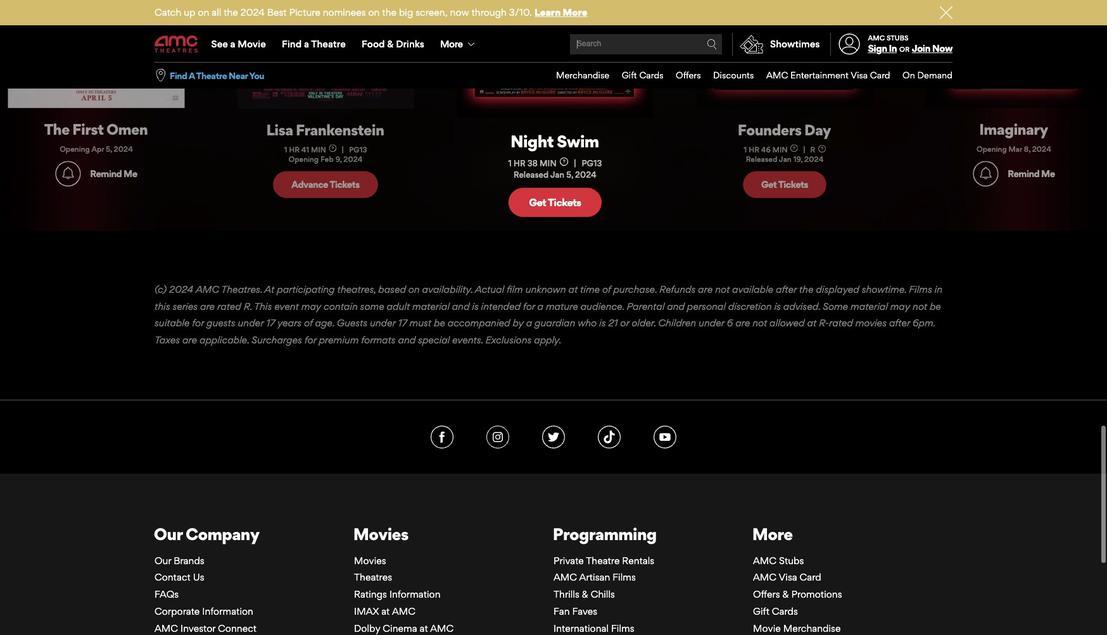 Task type: describe. For each thing, give the bounding box(es) containing it.
guests
[[206, 318, 235, 330]]

promotions
[[791, 589, 842, 601]]

remind me button for opening
[[973, 162, 1055, 187]]

movie poster for night swim image
[[457, 0, 653, 118]]

unknown
[[525, 284, 566, 296]]

1 vertical spatial not
[[913, 301, 927, 313]]

tickets for day
[[778, 179, 808, 191]]

offers & promotions link
[[753, 589, 842, 601]]

amc stubs sign in or join now
[[868, 33, 953, 55]]

drinks
[[396, 38, 424, 50]]

swim
[[557, 131, 599, 152]]

get for founders
[[761, 179, 777, 191]]

0 horizontal spatial on
[[198, 6, 209, 18]]

our for our brands contact us faqs corporate information amc investor connect
[[155, 555, 171, 567]]

showtimes image
[[733, 33, 770, 56]]

find for find a theatre near you
[[170, 70, 187, 81]]

who
[[578, 318, 597, 330]]

1 horizontal spatial is
[[599, 318, 606, 330]]

stubs for visa
[[779, 555, 804, 567]]

movie poster for founders day image
[[696, 0, 873, 109]]

get tickets for night
[[529, 196, 581, 209]]

amc visa card link
[[753, 572, 821, 584]]

on inside (c) 2024 amc theatres. at participating theatres, based on availability. actual film unknown at time of purchase. refunds are not available after the displayed showtime. films in this series are rated r. this event may contain some adult material and is intended for a mature audience. parental and personal discretion is advised. some material may not be suitable for guests under 17 years of age. guests under 17 must be accompanied by a guardian who is 21 or older. children under 6 are not allowed at r-rated movies after 6pm. taxes are applicable. surcharges for premium formats and special events. exclusions apply.
[[408, 284, 420, 296]]

46
[[761, 145, 771, 155]]

opening inside the first omen opening apr 5, 2024
[[59, 145, 90, 154]]

events.
[[452, 334, 483, 346]]

advised.
[[783, 301, 820, 313]]

amc twitter image
[[542, 426, 565, 449]]

get tickets link for night
[[509, 188, 601, 217]]

more information about image for swim
[[560, 158, 568, 166]]

connect
[[218, 623, 257, 635]]

find a theatre near you
[[170, 70, 264, 81]]

tickets for frankenstein
[[330, 179, 360, 191]]

are right 'taxes' on the left bottom of page
[[182, 334, 197, 346]]

remind me for omen
[[90, 168, 137, 180]]

gift inside amc stubs amc visa card offers & promotions gift cards movie merchandise
[[753, 606, 770, 618]]

must
[[410, 318, 431, 330]]

amc right 'cinema'
[[430, 623, 454, 635]]

1 horizontal spatial rated
[[829, 318, 853, 330]]

1 for night
[[508, 159, 512, 169]]

0 horizontal spatial of
[[304, 318, 313, 330]]

refunds
[[659, 284, 696, 296]]

movies
[[855, 318, 887, 330]]

night swim
[[510, 131, 599, 152]]

get tickets link for founders
[[743, 172, 826, 198]]

chills
[[591, 589, 615, 601]]

corporate
[[155, 606, 200, 618]]

offers inside amc stubs amc visa card offers & promotions gift cards movie merchandise
[[753, 589, 780, 601]]

1 material from the left
[[412, 301, 450, 313]]

apr
[[91, 145, 104, 154]]

age.
[[315, 318, 334, 330]]

a right see at the left top
[[230, 38, 235, 50]]

1 vertical spatial after
[[889, 318, 910, 330]]

theatres
[[354, 572, 392, 584]]

premium
[[319, 334, 359, 346]]

dolby
[[354, 623, 380, 635]]

on
[[903, 70, 915, 81]]

movies theatres ratings information imax at amc dolby cinema at amc
[[354, 555, 454, 635]]

discounts
[[713, 70, 754, 81]]

the first omen link
[[20, 120, 171, 139]]

our for our company
[[154, 524, 182, 544]]

more information about image for frankenstein
[[329, 145, 337, 152]]

hr for founders
[[749, 145, 759, 155]]

5, inside the first omen opening apr 5, 2024
[[105, 145, 112, 154]]

3/10.
[[509, 6, 532, 18]]

the first omen opening apr 5, 2024
[[44, 120, 147, 154]]

first
[[72, 120, 103, 139]]

private
[[554, 555, 584, 567]]

movie inside amc stubs amc visa card offers & promotions gift cards movie merchandise
[[753, 623, 781, 635]]

a down unknown
[[537, 301, 543, 313]]

& inside menu
[[387, 38, 394, 50]]

menu containing more
[[155, 27, 953, 62]]

private theatre rentals link
[[554, 555, 654, 567]]

omen
[[106, 120, 147, 139]]

merchandise link
[[544, 63, 609, 89]]

at right imax
[[381, 606, 390, 618]]

search the AMC website text field
[[575, 40, 707, 49]]

picture
[[289, 6, 320, 18]]

min for lisa
[[311, 145, 326, 155]]

5, inside pg13 released jan 5, 2024
[[566, 169, 573, 180]]

advance
[[292, 179, 328, 191]]

our company
[[154, 524, 259, 544]]

feb
[[320, 155, 334, 164]]

fan faves link
[[554, 606, 597, 618]]

founders day link
[[709, 121, 860, 139]]

artisan
[[579, 572, 610, 584]]

find a theatre
[[282, 38, 346, 50]]

2 material from the left
[[851, 301, 888, 313]]

0 horizontal spatial and
[[398, 334, 416, 346]]

0 vertical spatial released
[[746, 155, 777, 164]]

night swim link
[[471, 131, 638, 152]]

discounts link
[[701, 63, 754, 89]]

card inside amc stubs amc visa card offers & promotions gift cards movie merchandise
[[800, 572, 821, 584]]

sign in or join amc stubs element
[[830, 27, 953, 62]]

more button
[[432, 27, 485, 62]]

displayed
[[816, 284, 859, 296]]

entertainment
[[790, 70, 849, 81]]

jan inside pg13 released jan 5, 2024
[[550, 169, 564, 180]]

faqs
[[155, 589, 179, 601]]

0 vertical spatial of
[[602, 284, 611, 296]]

up
[[184, 6, 195, 18]]

remind for omen
[[90, 168, 121, 180]]

0 horizontal spatial gift cards link
[[609, 63, 663, 89]]

hr for lisa
[[289, 145, 300, 155]]

in
[[889, 43, 897, 55]]

surcharges
[[251, 334, 302, 346]]

2024 inside pg13 released jan 5, 2024
[[575, 169, 597, 180]]

2024 inside (c) 2024 amc theatres. at participating theatres, based on availability. actual film unknown at time of purchase. refunds are not available after the displayed showtime. films in this series are rated r. this event may contain some adult material and is intended for a mature audience. parental and personal discretion is advised. some material may not be suitable for guests under 17 years of age. guests under 17 must be accompanied by a guardian who is 21 or older. children under 6 are not allowed at r-rated movies after 6pm. taxes are applicable. surcharges for premium formats and special events. exclusions apply.
[[169, 284, 193, 296]]

children
[[658, 318, 696, 330]]

1 hr 46 min button
[[744, 145, 798, 155]]

are up guests
[[200, 301, 215, 313]]

2 vertical spatial films
[[611, 623, 634, 635]]

dolby cinema at amc link
[[354, 623, 454, 635]]

2024 left best at the top of the page
[[241, 6, 265, 18]]

1 horizontal spatial and
[[452, 301, 470, 313]]

theatre for a
[[196, 70, 227, 81]]

0 vertical spatial jan
[[779, 155, 791, 164]]

amc youtube image
[[654, 426, 676, 449]]

remind me button for first
[[55, 162, 137, 187]]

through
[[472, 6, 507, 18]]

showtimes link
[[732, 33, 820, 56]]

min for founders
[[772, 145, 788, 155]]

some
[[360, 301, 384, 313]]

1 horizontal spatial be
[[930, 301, 941, 313]]

1 hr 41 min button
[[284, 145, 337, 155]]

0 vertical spatial cards
[[639, 70, 663, 81]]

frankenstein
[[296, 121, 384, 139]]

1 hr 46 min
[[744, 145, 788, 155]]

brands
[[174, 555, 204, 567]]

opening for pg13
[[288, 155, 319, 164]]

thrills & chills link
[[554, 589, 615, 601]]

1 horizontal spatial on
[[368, 6, 380, 18]]

are up personal
[[698, 284, 713, 296]]

1 horizontal spatial gift cards link
[[753, 606, 798, 618]]

taxes
[[155, 334, 180, 346]]

merchandise inside amc stubs amc visa card offers & promotions gift cards movie merchandise
[[783, 623, 841, 635]]

1 vertical spatial films
[[613, 572, 636, 584]]

remind for mar
[[1008, 168, 1040, 180]]

amc inside 'amc stubs sign in or join now'
[[868, 33, 885, 42]]

get for night
[[529, 196, 546, 209]]

me for omen
[[123, 168, 137, 180]]

us
[[193, 572, 204, 584]]

in
[[935, 284, 942, 296]]

2024 down r on the top of page
[[804, 155, 824, 164]]

movie inside menu
[[238, 38, 266, 50]]

1 horizontal spatial more
[[563, 6, 587, 18]]

amc stubs link
[[753, 555, 804, 567]]

at
[[264, 284, 274, 296]]

movie poster for imaginary image
[[926, 0, 1103, 108]]

amc inside our brands contact us faqs corporate information amc investor connect
[[155, 623, 178, 635]]

get tickets for founders
[[761, 179, 808, 191]]

formats
[[361, 334, 396, 346]]

0 horizontal spatial after
[[776, 284, 797, 296]]

actual
[[475, 284, 504, 296]]

this
[[254, 301, 272, 313]]

night
[[510, 131, 554, 152]]

see a movie
[[211, 38, 266, 50]]

imaginary link
[[939, 120, 1089, 139]]

suitable
[[155, 318, 190, 330]]

a
[[189, 70, 195, 81]]

1 horizontal spatial for
[[304, 334, 316, 346]]

2 horizontal spatial and
[[667, 301, 685, 313]]

2 horizontal spatial is
[[774, 301, 781, 313]]

2 vertical spatial not
[[753, 318, 767, 330]]

participating
[[277, 284, 335, 296]]

theatres,
[[337, 284, 376, 296]]

pg13 opening feb 9, 2024
[[288, 145, 367, 164]]

hr for night
[[514, 159, 526, 169]]

or inside (c) 2024 amc theatres. at participating theatres, based on availability. actual film unknown at time of purchase. refunds are not available after the displayed showtime. films in this series are rated r. this event may contain some adult material and is intended for a mature audience. parental and personal discretion is advised. some material may not be suitable for guests under 17 years of age. guests under 17 must be accompanied by a guardian who is 21 or older. children under 6 are not allowed at r-rated movies after 6pm. taxes are applicable. surcharges for premium formats and special events. exclusions apply.
[[620, 318, 629, 330]]

1 vertical spatial for
[[192, 318, 204, 330]]

2 17 from the left
[[398, 318, 407, 330]]

lisa frankenstein
[[266, 121, 384, 139]]

remind me for mar
[[1008, 168, 1055, 180]]

amc down amc stubs link
[[753, 572, 777, 584]]

1 hr 38 min
[[508, 159, 557, 169]]

a right by
[[526, 318, 532, 330]]

guests
[[337, 318, 367, 330]]

at left time
[[568, 284, 578, 296]]

at left r-
[[807, 318, 817, 330]]

showtimes
[[770, 38, 820, 50]]

0 vertical spatial rated
[[217, 301, 241, 313]]

sign
[[868, 43, 887, 55]]

find a theatre near you button
[[170, 69, 264, 82]]

0 horizontal spatial be
[[434, 318, 445, 330]]

submit search icon image
[[707, 39, 717, 49]]



Task type: locate. For each thing, give the bounding box(es) containing it.
the up advised.
[[799, 284, 814, 296]]

theatre inside button
[[196, 70, 227, 81]]

2 vertical spatial more
[[752, 524, 793, 544]]

information up connect
[[202, 606, 253, 618]]

2 horizontal spatial on
[[408, 284, 420, 296]]

more information about image inside 1 hr 38 min button
[[560, 158, 568, 166]]

17 up surcharges
[[266, 318, 275, 330]]

advance tickets link
[[273, 172, 378, 198]]

0 horizontal spatial opening
[[59, 145, 90, 154]]

parental
[[627, 301, 665, 313]]

1 horizontal spatial merchandise
[[783, 623, 841, 635]]

more inside button
[[440, 38, 463, 50]]

1 horizontal spatial find
[[282, 38, 302, 50]]

special
[[418, 334, 450, 346]]

intended
[[481, 301, 521, 313]]

are right 6
[[735, 318, 750, 330]]

theatre inside private theatre rentals amc artisan films thrills & chills fan faves international films
[[586, 555, 620, 567]]

2024 right 8,
[[1032, 145, 1052, 154]]

1 horizontal spatial the
[[382, 6, 397, 18]]

remind me down the apr
[[90, 168, 137, 180]]

merchandise down promotions
[[783, 623, 841, 635]]

1 vertical spatial more
[[440, 38, 463, 50]]

user profile image
[[832, 34, 867, 55]]

are
[[698, 284, 713, 296], [200, 301, 215, 313], [735, 318, 750, 330], [182, 334, 197, 346]]

for down series
[[192, 318, 204, 330]]

1 vertical spatial theatre
[[196, 70, 227, 81]]

2 remind me from the left
[[1008, 168, 1055, 180]]

purchase.
[[613, 284, 657, 296]]

imax
[[354, 606, 379, 618]]

visa inside menu
[[851, 70, 868, 81]]

2 horizontal spatial theatre
[[586, 555, 620, 567]]

2024 right 9,
[[343, 155, 363, 164]]

0 vertical spatial menu
[[155, 27, 953, 62]]

is
[[472, 301, 479, 313], [774, 301, 781, 313], [599, 318, 606, 330]]

amc inside (c) 2024 amc theatres. at participating theatres, based on availability. actual film unknown at time of purchase. refunds are not available after the displayed showtime. films in this series are rated r. this event may contain some adult material and is intended for a mature audience. parental and personal discretion is advised. some material may not be suitable for guests under 17 years of age. guests under 17 must be accompanied by a guardian who is 21 or older. children under 6 are not allowed at r-rated movies after 6pm. taxes are applicable. surcharges for premium formats and special events. exclusions apply.
[[195, 284, 219, 296]]

0 horizontal spatial more
[[440, 38, 463, 50]]

this
[[155, 301, 170, 313]]

faves
[[572, 606, 597, 618]]

is up the accompanied
[[472, 301, 479, 313]]

exclusions
[[485, 334, 532, 346]]

1 vertical spatial movies
[[354, 555, 386, 567]]

gift up movie merchandise link
[[753, 606, 770, 618]]

0 vertical spatial for
[[523, 301, 535, 313]]

be up special
[[434, 318, 445, 330]]

more information about image down the 'night swim' link
[[560, 158, 568, 166]]

0 horizontal spatial me
[[123, 168, 137, 180]]

the inside (c) 2024 amc theatres. at participating theatres, based on availability. actual film unknown at time of purchase. refunds are not available after the displayed showtime. films in this series are rated r. this event may contain some adult material and is intended for a mature audience. parental and personal discretion is advised. some material may not be suitable for guests under 17 years of age. guests under 17 must be accompanied by a guardian who is 21 or older. children under 6 are not allowed at r-rated movies after 6pm. taxes are applicable. surcharges for premium formats and special events. exclusions apply.
[[799, 284, 814, 296]]

2 horizontal spatial opening
[[977, 145, 1007, 154]]

may down the participating
[[301, 301, 321, 313]]

films inside (c) 2024 amc theatres. at participating theatres, based on availability. actual film unknown at time of purchase. refunds are not available after the displayed showtime. films in this series are rated r. this event may contain some adult material and is intended for a mature audience. parental and personal discretion is advised. some material may not be suitable for guests under 17 years of age. guests under 17 must be accompanied by a guardian who is 21 or older. children under 6 are not allowed at r-rated movies after 6pm. taxes are applicable. surcharges for premium formats and special events. exclusions apply.
[[909, 284, 932, 296]]

0 vertical spatial films
[[909, 284, 932, 296]]

catch up on all the 2024 best picture nominees on the big screen, now through 3/10. learn more
[[155, 6, 587, 18]]

1 vertical spatial offers
[[753, 589, 780, 601]]

movie down offers & promotions link
[[753, 623, 781, 635]]

0 vertical spatial visa
[[851, 70, 868, 81]]

menu down learn
[[155, 27, 953, 62]]

1 vertical spatial get tickets
[[529, 196, 581, 209]]

1 vertical spatial jan
[[550, 169, 564, 180]]

ratings
[[354, 589, 387, 601]]

1 remind me button from the left
[[55, 162, 137, 187]]

min up feb
[[311, 145, 326, 155]]

1 horizontal spatial visa
[[851, 70, 868, 81]]

lisa frankenstein link
[[250, 121, 400, 139]]

2 horizontal spatial 1
[[744, 145, 747, 155]]

on demand link
[[890, 63, 953, 89]]

thrills
[[554, 589, 579, 601]]

advance tickets
[[292, 179, 360, 191]]

amc up the "dolby cinema at amc" link
[[392, 606, 415, 618]]

gift
[[622, 70, 637, 81], [753, 606, 770, 618]]

some
[[823, 301, 848, 313]]

pg13 down frankenstein
[[349, 145, 367, 155]]

amc up amc visa card link
[[753, 555, 777, 567]]

applicable.
[[199, 334, 249, 346]]

me for mar
[[1041, 168, 1055, 180]]

ratings information link
[[354, 589, 441, 601]]

films down rentals
[[613, 572, 636, 584]]

& inside private theatre rentals amc artisan films thrills & chills fan faves international films
[[582, 589, 588, 601]]

see a movie link
[[203, 27, 274, 62]]

under up formats
[[370, 318, 396, 330]]

amc youtube image
[[654, 426, 676, 449]]

gift inside menu
[[622, 70, 637, 81]]

more down now
[[440, 38, 463, 50]]

rated left r.
[[217, 301, 241, 313]]

1 left '41'
[[284, 145, 287, 155]]

r-
[[819, 318, 829, 330]]

1 horizontal spatial stubs
[[887, 33, 909, 42]]

jan down 1 hr 38 min
[[550, 169, 564, 180]]

movies up movies link
[[353, 524, 408, 544]]

amc instagram image
[[486, 426, 509, 449], [486, 426, 509, 449]]

2 horizontal spatial more information about image
[[790, 145, 798, 152]]

availability.
[[422, 284, 473, 296]]

0 horizontal spatial the
[[224, 6, 238, 18]]

get down released jan 19, 2024
[[761, 179, 777, 191]]

rated down some
[[829, 318, 853, 330]]

amc tiktok image
[[598, 426, 621, 449]]

2024
[[241, 6, 265, 18], [113, 145, 133, 154], [1032, 145, 1052, 154], [343, 155, 363, 164], [804, 155, 824, 164], [575, 169, 597, 180], [169, 284, 193, 296]]

films down chills
[[611, 623, 634, 635]]

opening for imaginary
[[977, 145, 1007, 154]]

older.
[[632, 318, 656, 330]]

1 under from the left
[[238, 318, 264, 330]]

is left 21 at the right
[[599, 318, 606, 330]]

0 horizontal spatial more information about image
[[329, 145, 337, 152]]

jan left the 19,
[[779, 155, 791, 164]]

tickets inside 'link'
[[330, 179, 360, 191]]

gift cards link
[[609, 63, 663, 89], [753, 606, 798, 618]]

the left "big"
[[382, 6, 397, 18]]

under down r.
[[238, 318, 264, 330]]

2 vertical spatial theatre
[[586, 555, 620, 567]]

opening inside imaginary opening mar 8, 2024
[[977, 145, 1007, 154]]

day
[[804, 121, 831, 139]]

and down must
[[398, 334, 416, 346]]

information inside our brands contact us faqs corporate information amc investor connect
[[202, 606, 253, 618]]

1 vertical spatial of
[[304, 318, 313, 330]]

more information about image
[[329, 145, 337, 152], [790, 145, 798, 152], [560, 158, 568, 166]]

0 horizontal spatial get tickets link
[[509, 188, 601, 217]]

amc up sign
[[868, 33, 885, 42]]

1 horizontal spatial cards
[[772, 606, 798, 618]]

released down the 1 hr 46 min
[[746, 155, 777, 164]]

under down personal
[[699, 318, 724, 330]]

17
[[266, 318, 275, 330], [398, 318, 407, 330]]

2 vertical spatial for
[[304, 334, 316, 346]]

2 horizontal spatial tickets
[[778, 179, 808, 191]]

amc facebook image
[[431, 426, 453, 449]]

not down discretion
[[753, 318, 767, 330]]

footer
[[0, 400, 1107, 636]]

find down picture
[[282, 38, 302, 50]]

or right 21 at the right
[[620, 318, 629, 330]]

1 vertical spatial cards
[[772, 606, 798, 618]]

1 horizontal spatial after
[[889, 318, 910, 330]]

after left 6pm.
[[889, 318, 910, 330]]

offers link
[[663, 63, 701, 89]]

0 horizontal spatial jan
[[550, 169, 564, 180]]

min
[[311, 145, 326, 155], [772, 145, 788, 155], [540, 159, 557, 169]]

0 horizontal spatial offers
[[676, 70, 701, 81]]

0 vertical spatial movie
[[238, 38, 266, 50]]

on
[[198, 6, 209, 18], [368, 6, 380, 18], [408, 284, 420, 296]]

allowed
[[770, 318, 805, 330]]

&
[[387, 38, 394, 50], [582, 589, 588, 601], [782, 589, 789, 601]]

theatre right a
[[196, 70, 227, 81]]

0 horizontal spatial 5,
[[105, 145, 112, 154]]

mature
[[546, 301, 578, 313]]

menu
[[155, 27, 953, 62], [544, 63, 953, 89]]

for up by
[[523, 301, 535, 313]]

or inside 'amc stubs sign in or join now'
[[899, 45, 910, 54]]

cookie consent banner dialog
[[0, 602, 1107, 636]]

0 vertical spatial gift cards link
[[609, 63, 663, 89]]

r.
[[244, 301, 252, 313]]

merchandise inside menu
[[556, 70, 609, 81]]

remind
[[90, 168, 121, 180], [1008, 168, 1040, 180]]

find inside button
[[170, 70, 187, 81]]

and
[[452, 301, 470, 313], [667, 301, 685, 313], [398, 334, 416, 346]]

private theatre rentals amc artisan films thrills & chills fan faves international films
[[554, 555, 654, 635]]

find for find a theatre
[[282, 38, 302, 50]]

tickets down the 19,
[[778, 179, 808, 191]]

0 horizontal spatial cards
[[639, 70, 663, 81]]

pg13 for night swim
[[582, 159, 602, 169]]

find left a
[[170, 70, 187, 81]]

sign in button
[[868, 43, 897, 55]]

movies for movies
[[353, 524, 408, 544]]

join now button
[[912, 43, 953, 55]]

amc tiktok image
[[598, 426, 621, 449]]

on right 'based'
[[408, 284, 420, 296]]

amc logo image
[[155, 36, 199, 53], [155, 36, 199, 53]]

movies link
[[354, 555, 386, 567]]

0 vertical spatial merchandise
[[556, 70, 609, 81]]

pg13 down swim at right top
[[582, 159, 602, 169]]

get down 1 hr 38 min button
[[529, 196, 546, 209]]

theatre inside menu
[[311, 38, 346, 50]]

38
[[528, 159, 538, 169]]

apply.
[[534, 334, 562, 346]]

movies
[[353, 524, 408, 544], [354, 555, 386, 567]]

our brands contact us faqs corporate information amc investor connect
[[155, 555, 257, 635]]

2 horizontal spatial for
[[523, 301, 535, 313]]

learn more link
[[535, 6, 587, 18]]

0 horizontal spatial remind me
[[90, 168, 137, 180]]

1 horizontal spatial or
[[899, 45, 910, 54]]

& inside amc stubs amc visa card offers & promotions gift cards movie merchandise
[[782, 589, 789, 601]]

tickets
[[330, 179, 360, 191], [778, 179, 808, 191], [548, 196, 581, 209]]

may down showtime.
[[890, 301, 910, 313]]

see
[[211, 38, 228, 50]]

17 down adult
[[398, 318, 407, 330]]

screen,
[[416, 6, 448, 18]]

0 vertical spatial not
[[715, 284, 730, 296]]

0 horizontal spatial remind me button
[[55, 162, 137, 187]]

1 vertical spatial merchandise
[[783, 623, 841, 635]]

material
[[412, 301, 450, 313], [851, 301, 888, 313]]

1 for founders
[[744, 145, 747, 155]]

card down sign in button
[[870, 70, 890, 81]]

hr left 46
[[749, 145, 759, 155]]

get tickets down released jan 19, 2024
[[761, 179, 808, 191]]

opening down 1 hr 41 min
[[288, 155, 319, 164]]

2 me from the left
[[1041, 168, 1055, 180]]

1 horizontal spatial 1
[[508, 159, 512, 169]]

1 vertical spatial be
[[434, 318, 445, 330]]

1 horizontal spatial opening
[[288, 155, 319, 164]]

may
[[301, 301, 321, 313], [890, 301, 910, 313]]

released jan 19, 2024
[[746, 155, 824, 164]]

stubs inside amc stubs amc visa card offers & promotions gift cards movie merchandise
[[779, 555, 804, 567]]

2024 inside imaginary opening mar 8, 2024
[[1032, 145, 1052, 154]]

2024 inside pg13 opening feb 9, 2024
[[343, 155, 363, 164]]

0 horizontal spatial released
[[514, 169, 549, 180]]

pg13 inside pg13 opening feb 9, 2024
[[349, 145, 367, 155]]

stubs for in
[[887, 33, 909, 42]]

event
[[274, 301, 299, 313]]

available
[[732, 284, 773, 296]]

released
[[746, 155, 777, 164], [514, 169, 549, 180]]

0 horizontal spatial get
[[529, 196, 546, 209]]

mar
[[1009, 145, 1022, 154]]

tickets for swim
[[548, 196, 581, 209]]

2 remind from the left
[[1008, 168, 1040, 180]]

amc down corporate on the left bottom
[[155, 623, 178, 635]]

1 horizontal spatial not
[[753, 318, 767, 330]]

theatre up artisan
[[586, 555, 620, 567]]

remind me button
[[55, 162, 137, 187], [973, 162, 1055, 187]]

be
[[930, 301, 941, 313], [434, 318, 445, 330]]

0 horizontal spatial 17
[[266, 318, 275, 330]]

1 horizontal spatial hr
[[514, 159, 526, 169]]

more information about image for day
[[790, 145, 798, 152]]

1 left 46
[[744, 145, 747, 155]]

years
[[277, 318, 302, 330]]

2 under from the left
[[370, 318, 396, 330]]

imaginary opening mar 8, 2024
[[977, 120, 1052, 154]]

cards down search the amc website text field in the top of the page
[[639, 70, 663, 81]]

pg13 for lisa frankenstein
[[349, 145, 367, 155]]

amc twitter image
[[542, 426, 565, 449]]

r button
[[810, 145, 826, 155]]

accompanied
[[448, 318, 510, 330]]

2024 down swim at right top
[[575, 169, 597, 180]]

1 horizontal spatial card
[[870, 70, 890, 81]]

tickets down pg13 released jan 5, 2024
[[548, 196, 581, 209]]

jan
[[779, 155, 791, 164], [550, 169, 564, 180]]

19,
[[793, 155, 803, 164]]

movie poster for lisa frankenstein image
[[237, 0, 414, 109]]

programming
[[553, 524, 657, 544]]

pg13 inside pg13 released jan 5, 2024
[[582, 159, 602, 169]]

learn
[[535, 6, 561, 18]]

food & drinks
[[362, 38, 424, 50]]

1 horizontal spatial material
[[851, 301, 888, 313]]

series
[[173, 301, 198, 313]]

movie poster for the first omen image
[[8, 0, 184, 108]]

released inside pg13 released jan 5, 2024
[[514, 169, 549, 180]]

theatres.
[[221, 284, 262, 296]]

0 horizontal spatial is
[[472, 301, 479, 313]]

for down the age.
[[304, 334, 316, 346]]

0 horizontal spatial theatre
[[196, 70, 227, 81]]

0 horizontal spatial find
[[170, 70, 187, 81]]

after up advised.
[[776, 284, 797, 296]]

1 me from the left
[[123, 168, 137, 180]]

0 vertical spatial pg13
[[349, 145, 367, 155]]

1 horizontal spatial tickets
[[548, 196, 581, 209]]

material up 'movies'
[[851, 301, 888, 313]]

min for night
[[540, 159, 557, 169]]

stubs up the in at the top right of page
[[887, 33, 909, 42]]

more information about image
[[818, 145, 826, 153]]

rentals
[[622, 555, 654, 567]]

menu down showtimes image
[[544, 63, 953, 89]]

more information about image inside 1 hr 41 min button
[[329, 145, 337, 152]]

at right 'cinema'
[[420, 623, 428, 635]]

cards up movie merchandise link
[[772, 606, 798, 618]]

9,
[[335, 155, 342, 164]]

movies inside movies theatres ratings information imax at amc dolby cinema at amc
[[354, 555, 386, 567]]

hr left the '38'
[[514, 159, 526, 169]]

0 vertical spatial get tickets
[[761, 179, 808, 191]]

movies up theatres
[[354, 555, 386, 567]]

amc up thrills
[[554, 572, 577, 584]]

amc inside private theatre rentals amc artisan films thrills & chills fan faves international films
[[554, 572, 577, 584]]

find
[[282, 38, 302, 50], [170, 70, 187, 81]]

our up our brands link
[[154, 524, 182, 544]]

card inside amc entertainment visa card link
[[870, 70, 890, 81]]

1 horizontal spatial get tickets link
[[743, 172, 826, 198]]

corporate information link
[[155, 606, 253, 618]]

0 horizontal spatial hr
[[289, 145, 300, 155]]

1 17 from the left
[[266, 318, 275, 330]]

amc facebook image
[[431, 426, 453, 449]]

cinema
[[383, 623, 417, 635]]

more right learn
[[563, 6, 587, 18]]

amc down "showtimes" link
[[766, 70, 788, 81]]

visa down 'user profile' image
[[851, 70, 868, 81]]

0 horizontal spatial &
[[387, 38, 394, 50]]

2 remind me button from the left
[[973, 162, 1055, 187]]

1 vertical spatial gift cards link
[[753, 606, 798, 618]]

more information about image inside 1 hr 46 min button
[[790, 145, 798, 152]]

1 remind from the left
[[90, 168, 121, 180]]

opening left the apr
[[59, 145, 90, 154]]

0 horizontal spatial under
[[238, 318, 264, 330]]

our inside our brands contact us faqs corporate information amc investor connect
[[155, 555, 171, 567]]

2 horizontal spatial min
[[772, 145, 788, 155]]

visa inside amc stubs amc visa card offers & promotions gift cards movie merchandise
[[779, 572, 797, 584]]

stubs inside 'amc stubs sign in or join now'
[[887, 33, 909, 42]]

3 under from the left
[[699, 318, 724, 330]]

1 vertical spatial rated
[[829, 318, 853, 330]]

get tickets link down released jan 19, 2024
[[743, 172, 826, 198]]

1 vertical spatial movie
[[753, 623, 781, 635]]

1 may from the left
[[301, 301, 321, 313]]

0 vertical spatial information
[[389, 589, 441, 601]]

0 vertical spatial card
[[870, 70, 890, 81]]

1 horizontal spatial &
[[582, 589, 588, 601]]

audience.
[[581, 301, 624, 313]]

menu containing merchandise
[[544, 63, 953, 89]]

1 vertical spatial or
[[620, 318, 629, 330]]

offers inside menu
[[676, 70, 701, 81]]

2 horizontal spatial more
[[752, 524, 793, 544]]

remind down the apr
[[90, 168, 121, 180]]

get tickets down pg13 released jan 5, 2024
[[529, 196, 581, 209]]

movies for movies theatres ratings information imax at amc dolby cinema at amc
[[354, 555, 386, 567]]

0 horizontal spatial remind
[[90, 168, 121, 180]]

investor
[[181, 623, 215, 635]]

0 horizontal spatial stubs
[[779, 555, 804, 567]]

cards inside amc stubs amc visa card offers & promotions gift cards movie merchandise
[[772, 606, 798, 618]]

theatre for a
[[311, 38, 346, 50]]

information inside movies theatres ratings information imax at amc dolby cinema at amc
[[389, 589, 441, 601]]

0 vertical spatial or
[[899, 45, 910, 54]]

not
[[715, 284, 730, 296], [913, 301, 927, 313], [753, 318, 767, 330]]

founders
[[738, 121, 802, 139]]

1 remind me from the left
[[90, 168, 137, 180]]

2 horizontal spatial &
[[782, 589, 789, 601]]

2024 inside the first omen opening apr 5, 2024
[[113, 145, 133, 154]]

get tickets link down pg13 released jan 5, 2024
[[509, 188, 601, 217]]

card up promotions
[[800, 572, 821, 584]]

gift cards link up movie merchandise link
[[753, 606, 798, 618]]

or right the in at the top right of page
[[899, 45, 910, 54]]

amc up series
[[195, 284, 219, 296]]

1 horizontal spatial under
[[370, 318, 396, 330]]

visa down amc stubs link
[[779, 572, 797, 584]]

footer containing our company
[[0, 400, 1107, 636]]

a down picture
[[304, 38, 309, 50]]

0 horizontal spatial visa
[[779, 572, 797, 584]]

opening inside pg13 opening feb 9, 2024
[[288, 155, 319, 164]]

of right time
[[602, 284, 611, 296]]

0 horizontal spatial material
[[412, 301, 450, 313]]

2 may from the left
[[890, 301, 910, 313]]

0 vertical spatial gift
[[622, 70, 637, 81]]

remind down 8,
[[1008, 168, 1040, 180]]

0 vertical spatial stubs
[[887, 33, 909, 42]]

1 vertical spatial get
[[529, 196, 546, 209]]

1 for lisa
[[284, 145, 287, 155]]

on right nominees
[[368, 6, 380, 18]]

big
[[399, 6, 413, 18]]



Task type: vqa. For each thing, say whether or not it's contained in the screenshot.


